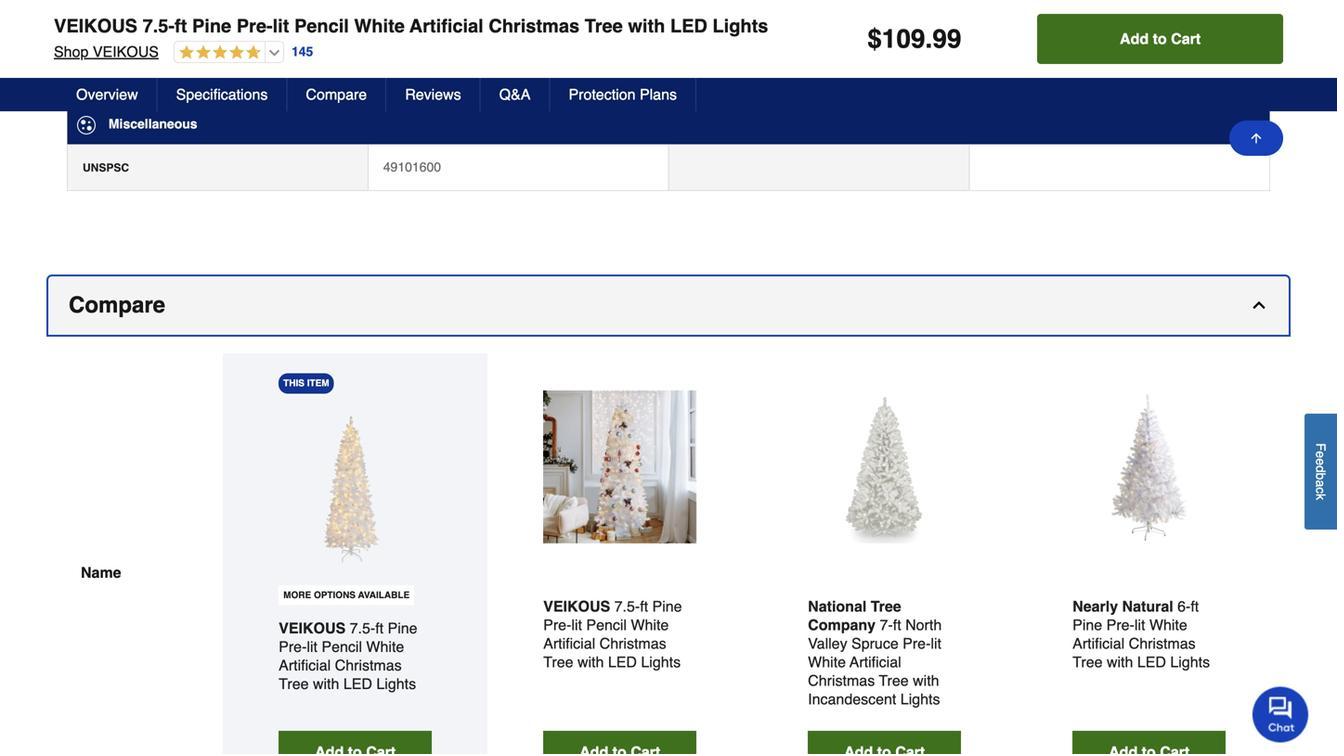 Task type: locate. For each thing, give the bounding box(es) containing it.
valley
[[808, 635, 847, 653]]

0 vertical spatial compare
[[306, 86, 367, 103]]

0 horizontal spatial 7.5-
[[143, 15, 175, 37]]

e up 'b'
[[1313, 459, 1328, 466]]

christmas
[[489, 15, 580, 37], [600, 635, 666, 653], [1129, 635, 1196, 653], [335, 657, 402, 674], [808, 673, 875, 690]]

0 horizontal spatial veikous 7.5-ft pine pre-lit pencil white artificial christmas tree with led lights image
[[279, 413, 432, 566]]

item
[[307, 378, 329, 389]]

d
[[1313, 466, 1328, 473]]

0 horizontal spatial compare
[[69, 292, 165, 318]]

with inside 6-ft pine pre-lit white artificial christmas tree with led lights
[[1107, 654, 1133, 671]]

white
[[354, 15, 405, 37], [631, 617, 669, 634], [1149, 617, 1187, 634], [366, 639, 404, 656], [808, 654, 846, 671]]

compare button
[[287, 78, 386, 111], [48, 277, 1289, 335]]

this
[[283, 378, 305, 389]]

ft for veikous 7.5-ft pine pre-lit pencil white artificial christmas tree with led lights image to the right
[[640, 598, 648, 615]]

lit
[[273, 15, 289, 37], [571, 617, 582, 634], [1135, 617, 1145, 634], [931, 635, 942, 653], [307, 639, 318, 656]]

certified
[[165, 38, 210, 51]]

tree inside 6-ft pine pre-lit white artificial christmas tree with led lights
[[1073, 654, 1103, 671]]

6-
[[1178, 598, 1191, 615]]

veikous
[[54, 15, 137, 37], [93, 43, 159, 60], [543, 598, 610, 615], [279, 620, 346, 637]]

pre- inside 6-ft pine pre-lit white artificial christmas tree with led lights
[[1107, 617, 1135, 634]]

christmas inside 6-ft pine pre-lit white artificial christmas tree with led lights
[[1129, 635, 1196, 653]]

7.5-ft pine pre-lit pencil white artificial christmas tree with led lights
[[543, 598, 682, 671], [279, 620, 417, 693]]

protection plans
[[569, 86, 677, 103]]

2 vertical spatial 7.5-
[[350, 620, 375, 637]]

energy
[[83, 38, 130, 51]]

0 vertical spatial pencil
[[294, 15, 349, 37]]

lights inside 7-ft north valley spruce pre-lit white artificial christmas tree with incandescent lights
[[901, 691, 940, 708]]

lights
[[713, 15, 768, 37], [641, 654, 681, 671], [1170, 654, 1210, 671], [376, 676, 416, 693], [901, 691, 940, 708]]

overview button
[[58, 78, 158, 111]]

ft inside 6-ft pine pre-lit white artificial christmas tree with led lights
[[1191, 598, 1199, 615]]

compare
[[306, 86, 367, 103], [69, 292, 165, 318]]

nearly natural 6-ft pine pre-lit white artificial christmas tree with led lights image
[[1073, 391, 1226, 544]]

1 horizontal spatial veikous 7.5-ft pine pre-lit pencil white artificial christmas tree with led lights image
[[543, 391, 697, 544]]

reviews
[[405, 86, 461, 103]]

f
[[1313, 444, 1328, 451]]

tree
[[585, 15, 623, 37], [871, 598, 901, 615], [543, 654, 573, 671], [1073, 654, 1103, 671], [879, 673, 909, 690], [279, 676, 309, 693]]

ft
[[175, 15, 187, 37], [640, 598, 648, 615], [1191, 598, 1199, 615], [893, 617, 901, 634], [375, 620, 384, 637]]

1 vertical spatial 7.5-
[[614, 598, 640, 615]]

e up d
[[1313, 451, 1328, 459]]

1 horizontal spatial 7.5-
[[350, 620, 375, 637]]

more
[[283, 590, 311, 601]]

more options available
[[283, 590, 410, 601]]

pre- inside 7-ft north valley spruce pre-lit white artificial christmas tree with incandescent lights
[[903, 635, 931, 653]]

with
[[628, 15, 665, 37], [578, 654, 604, 671], [1107, 654, 1133, 671], [913, 673, 939, 690], [313, 676, 339, 693]]

lights inside 6-ft pine pre-lit white artificial christmas tree with led lights
[[1170, 654, 1210, 671]]

1 vertical spatial compare button
[[48, 277, 1289, 335]]

specifications
[[176, 86, 268, 103]]

nearly
[[1073, 598, 1118, 615]]

this item
[[283, 378, 329, 389]]

artificial
[[410, 15, 484, 37], [543, 635, 595, 653], [1073, 635, 1125, 653], [850, 654, 901, 671], [279, 657, 331, 674]]

pine
[[192, 15, 231, 37], [652, 598, 682, 615], [1073, 617, 1102, 634], [388, 620, 417, 637]]

led
[[670, 15, 707, 37], [608, 654, 637, 671], [1137, 654, 1166, 671], [343, 676, 372, 693]]

specifications button
[[158, 78, 287, 111]]

6-ft pine pre-lit white artificial christmas tree with led lights
[[1073, 598, 1210, 671]]

veikous 7.5-ft pine pre-lit pencil white artificial christmas tree with led lights image
[[543, 391, 697, 544], [279, 413, 432, 566]]

artificial inside 7-ft north valley spruce pre-lit white artificial christmas tree with incandescent lights
[[850, 654, 901, 671]]

protection plans button
[[550, 78, 696, 111]]

energy star certified
[[83, 38, 210, 51]]

2 vertical spatial pencil
[[322, 639, 362, 656]]

christmas inside 7-ft north valley spruce pre-lit white artificial christmas tree with incandescent lights
[[808, 673, 875, 690]]

7.5-
[[143, 15, 175, 37], [614, 598, 640, 615], [350, 620, 375, 637]]

1 vertical spatial compare
[[69, 292, 165, 318]]

pencil
[[294, 15, 349, 37], [586, 617, 627, 634], [322, 639, 362, 656]]

145
[[292, 44, 313, 59]]

name
[[81, 564, 121, 582]]

ft inside 7-ft north valley spruce pre-lit white artificial christmas tree with incandescent lights
[[893, 617, 901, 634]]

f e e d b a c k
[[1313, 444, 1328, 501]]

chat invite button image
[[1253, 687, 1309, 743]]

1 e from the top
[[1313, 451, 1328, 459]]

0 vertical spatial compare button
[[287, 78, 386, 111]]

1 horizontal spatial compare
[[306, 86, 367, 103]]

2 horizontal spatial 7.5-
[[614, 598, 640, 615]]

e
[[1313, 451, 1328, 459], [1313, 459, 1328, 466]]

arrow up image
[[1249, 131, 1264, 146]]

chevron up image
[[1250, 296, 1268, 315]]

.
[[925, 24, 933, 54]]

incandescent
[[808, 691, 896, 708]]

pre-
[[237, 15, 273, 37], [543, 617, 571, 634], [1107, 617, 1135, 634], [903, 635, 931, 653], [279, 639, 307, 656]]

b
[[1313, 473, 1328, 480]]

7-ft north valley spruce pre-lit white artificial christmas tree with incandescent lights
[[808, 617, 942, 708]]

$
[[867, 24, 882, 54]]



Task type: describe. For each thing, give the bounding box(es) containing it.
49101600
[[383, 160, 441, 174]]

overview
[[76, 86, 138, 103]]

spruce
[[852, 635, 899, 653]]

led inside 6-ft pine pre-lit white artificial christmas tree with led lights
[[1137, 654, 1166, 671]]

7-
[[880, 617, 893, 634]]

cart
[[1171, 30, 1201, 47]]

national tree company
[[808, 598, 901, 634]]

options
[[314, 590, 356, 601]]

k
[[1313, 494, 1328, 501]]

$ 109 . 99
[[867, 24, 961, 54]]

national tree company 7-ft north valley spruce pre-lit white artificial christmas tree with incandescent lights image
[[808, 391, 961, 544]]

white inside 6-ft pine pre-lit white artificial christmas tree with led lights
[[1149, 617, 1187, 634]]

with inside 7-ft north valley spruce pre-lit white artificial christmas tree with incandescent lights
[[913, 673, 939, 690]]

nearly natural
[[1073, 598, 1173, 615]]

compare for the bottommost compare button
[[69, 292, 165, 318]]

company
[[808, 617, 876, 634]]

ft for nearly natural 6-ft pine pre-lit white artificial christmas tree with led lights image
[[1191, 598, 1199, 615]]

shop
[[54, 43, 89, 60]]

add to cart button
[[1037, 14, 1283, 64]]

q&a button
[[481, 78, 550, 111]]

tree inside national tree company
[[871, 598, 901, 615]]

protection
[[569, 86, 636, 103]]

4.7 stars image
[[175, 45, 261, 62]]

star
[[133, 38, 162, 51]]

plans
[[640, 86, 677, 103]]

miscellaneous
[[109, 117, 197, 131]]

white inside 7-ft north valley spruce pre-lit white artificial christmas tree with incandescent lights
[[808, 654, 846, 671]]

more options available cell
[[279, 586, 414, 606]]

109
[[882, 24, 925, 54]]

tree inside 7-ft north valley spruce pre-lit white artificial christmas tree with incandescent lights
[[879, 673, 909, 690]]

add to cart
[[1120, 30, 1201, 47]]

lit inside 6-ft pine pre-lit white artificial christmas tree with led lights
[[1135, 617, 1145, 634]]

a
[[1313, 480, 1328, 488]]

to
[[1153, 30, 1167, 47]]

add
[[1120, 30, 1149, 47]]

1 horizontal spatial 7.5-ft pine pre-lit pencil white artificial christmas tree with led lights
[[543, 598, 682, 671]]

q&a
[[499, 86, 531, 103]]

national
[[808, 598, 867, 615]]

compare for the top compare button
[[306, 86, 367, 103]]

2 e from the top
[[1313, 459, 1328, 466]]

pine inside 6-ft pine pre-lit white artificial christmas tree with led lights
[[1073, 617, 1102, 634]]

natural
[[1122, 598, 1173, 615]]

0 horizontal spatial 7.5-ft pine pre-lit pencil white artificial christmas tree with led lights
[[279, 620, 417, 693]]

c
[[1313, 488, 1328, 494]]

unspsc
[[83, 161, 129, 174]]

0 vertical spatial 7.5-
[[143, 15, 175, 37]]

1 vertical spatial pencil
[[586, 617, 627, 634]]

f e e d b a c k button
[[1305, 414, 1337, 530]]

ft for the national tree company 7-ft north valley spruce pre-lit white artificial christmas tree with incandescent lights image
[[893, 617, 901, 634]]

veikous 7.5-ft pine pre-lit pencil white artificial christmas tree with led lights
[[54, 15, 768, 37]]

available
[[358, 590, 410, 601]]

reviews button
[[386, 78, 481, 111]]

shop veikous
[[54, 43, 159, 60]]

lit inside 7-ft north valley spruce pre-lit white artificial christmas tree with incandescent lights
[[931, 635, 942, 653]]

99
[[933, 24, 961, 54]]

north
[[905, 617, 942, 634]]

artificial inside 6-ft pine pre-lit white artificial christmas tree with led lights
[[1073, 635, 1125, 653]]



Task type: vqa. For each thing, say whether or not it's contained in the screenshot.
Christmas in the 6-ft Pine Pre-lit White Artificial Christmas Tree with LED Lights
yes



